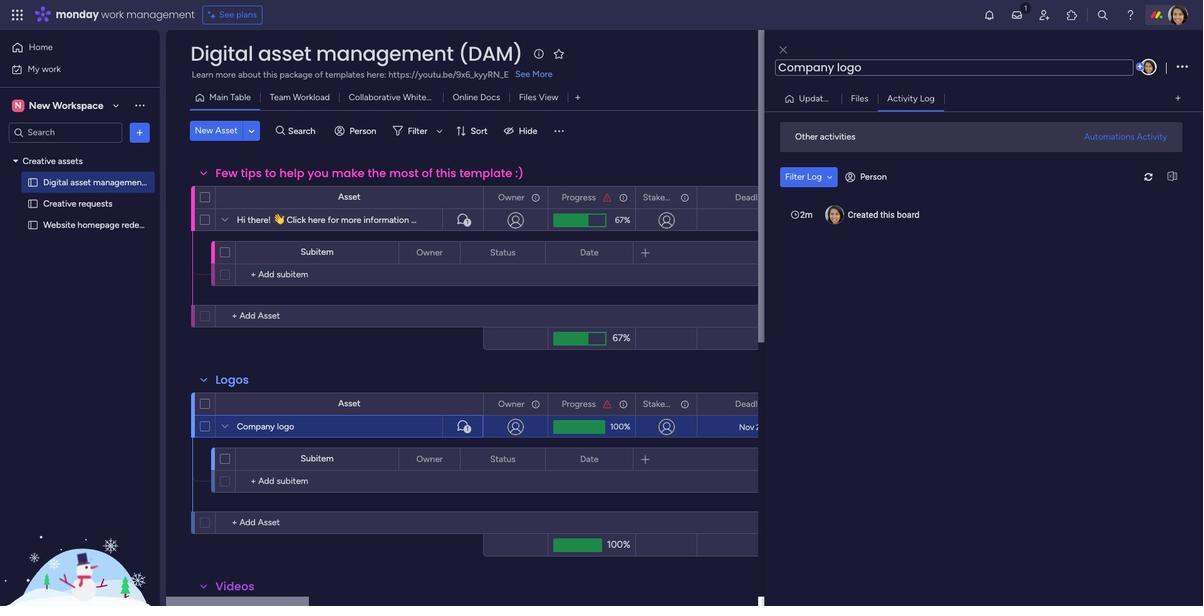 Task type: locate. For each thing, give the bounding box(es) containing it.
redesign
[[122, 220, 156, 230]]

james peterson image
[[1169, 5, 1189, 25], [1141, 59, 1157, 75]]

1 vertical spatial log
[[807, 171, 822, 182]]

0 vertical spatial company logo
[[779, 60, 862, 75]]

work right monday on the top of page
[[101, 8, 124, 22]]

person button down the collaborative
[[330, 121, 384, 141]]

progress field left there's a configuration issue.
select which status columns will affect the progress calculation image
[[559, 191, 599, 205]]

close image
[[780, 45, 787, 55]]

1 horizontal spatial person
[[861, 172, 887, 182]]

Owner field
[[495, 191, 528, 205], [413, 246, 446, 260], [495, 398, 528, 412], [413, 453, 446, 467]]

n
[[15, 100, 22, 111]]

more right for
[[341, 215, 362, 226]]

1 horizontal spatial more
[[341, 215, 362, 226]]

this left 'template'
[[436, 166, 457, 181]]

deadline for logos
[[736, 399, 770, 410]]

1 + add asset text field from the top
[[222, 309, 323, 324]]

status field for second date field from the top
[[487, 453, 519, 467]]

this
[[263, 70, 278, 80], [436, 166, 457, 181], [881, 210, 895, 220]]

2 horizontal spatial options image
[[1177, 59, 1189, 76]]

subitem for 2nd date field from the bottom
[[301, 247, 334, 258]]

1 horizontal spatial work
[[101, 8, 124, 22]]

1 for company logo
[[466, 426, 469, 433]]

public board image
[[27, 219, 39, 231]]

new workspace
[[29, 99, 103, 111]]

options image for logos
[[530, 394, 539, 415]]

1 horizontal spatial (dam)
[[459, 39, 523, 68]]

1 vertical spatial asset
[[338, 192, 361, 202]]

search everything image
[[1097, 9, 1110, 21]]

0 horizontal spatial column information image
[[531, 400, 541, 410]]

log down company logo field
[[920, 93, 935, 104]]

1 vertical spatial filter
[[786, 171, 805, 182]]

log left angle down image
[[807, 171, 822, 182]]

activity log button
[[878, 89, 945, 109]]

0 horizontal spatial options image
[[530, 394, 539, 415]]

67%
[[613, 333, 631, 344]]

0 vertical spatial work
[[101, 8, 124, 22]]

menu image
[[553, 125, 565, 137]]

asset
[[215, 125, 238, 136], [338, 192, 361, 202], [338, 399, 361, 409]]

status
[[490, 247, 516, 258], [490, 454, 516, 465]]

1 vertical spatial this
[[436, 166, 457, 181]]

0 vertical spatial deadline field
[[732, 191, 773, 205]]

activity log
[[888, 93, 935, 104]]

new asset
[[195, 125, 238, 136]]

company logo inside field
[[779, 60, 862, 75]]

2 progress field from the top
[[559, 398, 599, 412]]

1 horizontal spatial options image
[[680, 187, 688, 208]]

filter left angle down image
[[786, 171, 805, 182]]

logo inside field
[[837, 60, 862, 75]]

logos
[[216, 372, 249, 388]]

angle down image
[[827, 173, 833, 181]]

filter button
[[388, 121, 447, 141]]

log
[[920, 93, 935, 104], [807, 171, 822, 182]]

of right package at the left of the page
[[315, 70, 323, 80]]

1 horizontal spatial digital
[[191, 39, 253, 68]]

1 inside "button"
[[840, 93, 844, 104]]

1 button for company logo
[[443, 416, 483, 438]]

my
[[28, 64, 40, 74]]

1 vertical spatial management
[[316, 39, 454, 68]]

for
[[328, 215, 339, 226]]

stakehoders
[[643, 192, 692, 203], [643, 399, 692, 410]]

owner
[[498, 192, 525, 203], [417, 247, 443, 258], [498, 399, 525, 410], [417, 454, 443, 465]]

1 column information image from the left
[[531, 400, 541, 410]]

1 horizontal spatial column information image
[[680, 400, 690, 410]]

see plans button
[[202, 6, 263, 24]]

2 % from the top
[[624, 423, 631, 432]]

0 vertical spatial new
[[29, 99, 50, 111]]

0 vertical spatial stakehoders field
[[640, 191, 692, 205]]

1 vertical spatial work
[[42, 64, 61, 74]]

0 vertical spatial %
[[624, 216, 631, 225]]

stakehoders field right there's a configuration issue.
select which status columns will affect the progress calculation icon
[[640, 398, 692, 412]]

2 subitem from the top
[[301, 454, 334, 465]]

0 horizontal spatial digital
[[43, 177, 68, 188]]

list box
[[0, 148, 173, 405]]

stakehoders for 1st stakehoders field
[[643, 192, 692, 203]]

1 horizontal spatial logo
[[837, 60, 862, 75]]

+ Add Asset text field
[[222, 309, 323, 324], [222, 516, 323, 531]]

2 column information image from the left
[[680, 400, 690, 410]]

Digital asset management (DAM) field
[[187, 39, 526, 68]]

stakehoders right there's a configuration issue.
select which status columns will affect the progress calculation icon
[[643, 399, 692, 410]]

there's a configuration issue.
select which status columns will affect the progress calculation image
[[602, 193, 613, 203]]

lottie animation image
[[0, 480, 160, 607]]

0 horizontal spatial files
[[519, 92, 537, 103]]

date for 2nd date field from the bottom
[[580, 247, 599, 258]]

1 horizontal spatial see
[[515, 69, 530, 80]]

see left more
[[515, 69, 530, 80]]

1 vertical spatial public board image
[[27, 198, 39, 210]]

this right 'about'
[[263, 70, 278, 80]]

option
[[0, 150, 160, 152]]

progress field for logos
[[559, 398, 599, 412]]

1 stakehoders from the top
[[643, 192, 692, 203]]

0 vertical spatial log
[[920, 93, 935, 104]]

files left view
[[519, 92, 537, 103]]

more
[[216, 70, 236, 80], [341, 215, 362, 226]]

dapulse addbtn image
[[1137, 63, 1145, 71]]

main table
[[209, 92, 251, 103]]

0 vertical spatial public board image
[[27, 176, 39, 188]]

person up created this board
[[861, 172, 887, 182]]

1 horizontal spatial this
[[436, 166, 457, 181]]

2 status field from the top
[[487, 453, 519, 467]]

date
[[580, 247, 599, 258], [580, 454, 599, 465]]

1 vertical spatial creative
[[43, 198, 76, 209]]

person button right angle down image
[[840, 167, 895, 187]]

home button
[[8, 38, 135, 58]]

caret down image
[[13, 157, 18, 166]]

new inside button
[[195, 125, 213, 136]]

filter inside button
[[786, 171, 805, 182]]

(dam)
[[459, 39, 523, 68], [147, 177, 173, 188]]

logo up + add subitem text box
[[277, 422, 294, 433]]

public board image up public board image
[[27, 198, 39, 210]]

activity
[[888, 93, 918, 104], [1137, 131, 1168, 142]]

0 vertical spatial james peterson image
[[1169, 5, 1189, 25]]

files right "/"
[[851, 93, 869, 104]]

1 progress from the top
[[562, 192, 596, 203]]

work inside button
[[42, 64, 61, 74]]

1 vertical spatial progress
[[562, 399, 596, 410]]

1 subitem from the top
[[301, 247, 334, 258]]

2 stakehoders field from the top
[[640, 398, 692, 412]]

0 vertical spatial of
[[315, 70, 323, 80]]

there!
[[248, 215, 271, 226]]

1 vertical spatial activity
[[1137, 131, 1168, 142]]

stakehoders field right there's a configuration issue.
select which status columns will affect the progress calculation image
[[640, 191, 692, 205]]

0 vertical spatial digital asset management (dam)
[[191, 39, 523, 68]]

0 horizontal spatial activity
[[888, 93, 918, 104]]

0 horizontal spatial work
[[42, 64, 61, 74]]

digital down creative assets
[[43, 177, 68, 188]]

Progress field
[[559, 191, 599, 205], [559, 398, 599, 412]]

0 vertical spatial more
[[216, 70, 236, 80]]

1 horizontal spatial person button
[[840, 167, 895, 187]]

team workload
[[270, 92, 330, 103]]

1 vertical spatial subitem
[[301, 454, 334, 465]]

0 horizontal spatial filter
[[408, 126, 428, 136]]

files
[[519, 92, 537, 103], [851, 93, 869, 104]]

options image
[[1177, 59, 1189, 76], [680, 187, 688, 208], [530, 394, 539, 415]]

0 vertical spatial deadline
[[736, 192, 770, 203]]

2 date from the top
[[580, 454, 599, 465]]

1 progress field from the top
[[559, 191, 599, 205]]

owner field for 2nd stakehoders field
[[495, 398, 528, 412]]

1 vertical spatial digital
[[43, 177, 68, 188]]

1 button
[[443, 209, 483, 231], [443, 416, 483, 438]]

new down main
[[195, 125, 213, 136]]

0 horizontal spatial logo
[[277, 422, 294, 433]]

1 vertical spatial status
[[490, 454, 516, 465]]

(dam) up docs
[[459, 39, 523, 68]]

stakehoders right there's a configuration issue.
select which status columns will affect the progress calculation image
[[643, 192, 692, 203]]

progress left there's a configuration issue.
select which status columns will affect the progress calculation image
[[562, 192, 596, 203]]

company
[[779, 60, 835, 75], [237, 422, 275, 433]]

column information image
[[531, 400, 541, 410], [680, 400, 690, 410]]

1 1 button from the top
[[443, 209, 483, 231]]

1 vertical spatial options image
[[680, 187, 688, 208]]

you
[[308, 166, 329, 181]]

of right most
[[422, 166, 433, 181]]

+ add asset text field for 67%
[[222, 309, 323, 324]]

1 vertical spatial company
[[237, 422, 275, 433]]

0 vertical spatial asset
[[258, 39, 311, 68]]

0 vertical spatial activity
[[888, 93, 918, 104]]

1 horizontal spatial asset
[[258, 39, 311, 68]]

1 vertical spatial 1 button
[[443, 416, 483, 438]]

public board image
[[27, 176, 39, 188], [27, 198, 39, 210]]

Stakehoders field
[[640, 191, 692, 205], [640, 398, 692, 412]]

1 vertical spatial 1
[[466, 219, 469, 226]]

1 deadline from the top
[[736, 192, 770, 203]]

0 vertical spatial + add asset text field
[[222, 309, 323, 324]]

1 public board image from the top
[[27, 176, 39, 188]]

this inside "few tips to help you make the most of this template :)" field
[[436, 166, 457, 181]]

1 vertical spatial asset
[[70, 177, 91, 188]]

1 deadline field from the top
[[732, 191, 773, 205]]

digital
[[191, 39, 253, 68], [43, 177, 68, 188]]

see left plans
[[219, 9, 234, 20]]

1 horizontal spatial filter
[[786, 171, 805, 182]]

1 vertical spatial new
[[195, 125, 213, 136]]

Logos field
[[213, 372, 252, 389]]

created
[[848, 210, 879, 220]]

0 horizontal spatial company logo
[[237, 422, 294, 433]]

tips
[[241, 166, 262, 181]]

0 vertical spatial options image
[[1177, 59, 1189, 76]]

most
[[390, 166, 419, 181]]

+ add asset text field down + add subitem text box
[[222, 516, 323, 531]]

asset up package at the left of the page
[[258, 39, 311, 68]]

plans
[[236, 9, 257, 20]]

work
[[101, 8, 124, 22], [42, 64, 61, 74]]

1 horizontal spatial company
[[779, 60, 835, 75]]

0 horizontal spatial new
[[29, 99, 50, 111]]

0 vertical spatial progress
[[562, 192, 596, 203]]

status for 2nd date field from the bottom's status field
[[490, 247, 516, 258]]

Few tips to help you make the most of this template :) field
[[213, 166, 527, 182]]

0 vertical spatial asset
[[215, 125, 238, 136]]

0 vertical spatial person
[[350, 126, 377, 136]]

this left board
[[881, 210, 895, 220]]

subitem up + add subitem text box
[[301, 454, 334, 465]]

1 vertical spatial of
[[422, 166, 433, 181]]

person down the collaborative
[[350, 126, 377, 136]]

automations activity button
[[1080, 127, 1173, 147]]

sort button
[[451, 121, 495, 141]]

1 status from the top
[[490, 247, 516, 258]]

new inside workspace selection element
[[29, 99, 50, 111]]

files inside button
[[851, 93, 869, 104]]

0 horizontal spatial james peterson image
[[1141, 59, 1157, 75]]

new right n
[[29, 99, 50, 111]]

logo up 'files' button
[[837, 60, 862, 75]]

2 status from the top
[[490, 454, 516, 465]]

100%
[[607, 540, 631, 551]]

activity up refresh icon
[[1137, 131, 1168, 142]]

1 vertical spatial (dam)
[[147, 177, 173, 188]]

logo
[[837, 60, 862, 75], [277, 422, 294, 433]]

work right my
[[42, 64, 61, 74]]

log for filter log
[[807, 171, 822, 182]]

subitem
[[301, 247, 334, 258], [301, 454, 334, 465]]

hi there!   👋  click here for more information  →
[[237, 215, 420, 226]]

deadline
[[736, 192, 770, 203], [736, 399, 770, 410]]

0 horizontal spatial person button
[[330, 121, 384, 141]]

2 horizontal spatial this
[[881, 210, 895, 220]]

sort
[[471, 126, 488, 136]]

digital up learn at the left of the page
[[191, 39, 253, 68]]

2 + add asset text field from the top
[[222, 516, 323, 531]]

company down close image
[[779, 60, 835, 75]]

other activities
[[796, 132, 856, 142]]

company down logos field in the left bottom of the page
[[237, 422, 275, 433]]

0 vertical spatial stakehoders
[[643, 192, 692, 203]]

67 %
[[615, 216, 631, 225]]

1 vertical spatial + add asset text field
[[222, 516, 323, 531]]

management inside list box
[[93, 177, 145, 188]]

creative up website
[[43, 198, 76, 209]]

2 vertical spatial options image
[[530, 394, 539, 415]]

management
[[126, 8, 195, 22], [316, 39, 454, 68], [93, 177, 145, 188]]

of inside field
[[422, 166, 433, 181]]

automations activity
[[1085, 131, 1168, 142]]

2 vertical spatial asset
[[338, 399, 361, 409]]

1 date from the top
[[580, 247, 599, 258]]

company logo down logos field in the left bottom of the page
[[237, 422, 294, 433]]

2 stakehoders from the top
[[643, 399, 692, 410]]

1 status field from the top
[[487, 246, 519, 260]]

1 vertical spatial stakehoders
[[643, 399, 692, 410]]

notifications image
[[984, 9, 996, 21]]

filter
[[408, 126, 428, 136], [786, 171, 805, 182]]

Status field
[[487, 246, 519, 260], [487, 453, 519, 467]]

other
[[796, 132, 818, 142]]

Deadline field
[[732, 191, 773, 205], [732, 398, 773, 412]]

Search field
[[285, 122, 323, 140]]

1 vertical spatial company logo
[[237, 422, 294, 433]]

owner field for status field associated with second date field from the top
[[413, 453, 446, 467]]

options image
[[134, 126, 146, 139], [530, 187, 539, 208], [618, 187, 627, 208], [443, 242, 451, 264], [618, 394, 627, 415], [680, 394, 688, 415], [443, 449, 451, 471]]

1 vertical spatial person
[[861, 172, 887, 182]]

1 vertical spatial date field
[[577, 453, 602, 467]]

1 vertical spatial more
[[341, 215, 362, 226]]

created this board
[[848, 210, 920, 220]]

2 deadline from the top
[[736, 399, 770, 410]]

1 vertical spatial deadline field
[[732, 398, 773, 412]]

1 stakehoders field from the top
[[640, 191, 692, 205]]

activity right 'files' button
[[888, 93, 918, 104]]

2 vertical spatial 1
[[466, 426, 469, 433]]

100
[[610, 423, 624, 432]]

0 vertical spatial management
[[126, 8, 195, 22]]

0 vertical spatial progress field
[[559, 191, 599, 205]]

0 vertical spatial logo
[[837, 60, 862, 75]]

+ add asset text field down + add subitem text field on the top
[[222, 309, 323, 324]]

of inside the learn more about this package of templates here: https://youtu.be/9x6_kyyrn_e see more
[[315, 70, 323, 80]]

2 public board image from the top
[[27, 198, 39, 210]]

digital asset management (dam) up requests
[[43, 177, 173, 188]]

1 date field from the top
[[577, 246, 602, 260]]

deadline field for logos
[[732, 398, 773, 412]]

person for the topmost person popup button
[[350, 126, 377, 136]]

2 deadline field from the top
[[732, 398, 773, 412]]

0 horizontal spatial log
[[807, 171, 822, 182]]

updates / 1 button
[[780, 89, 844, 109]]

0 vertical spatial subitem
[[301, 247, 334, 258]]

1 % from the top
[[624, 216, 631, 225]]

asset for logos
[[338, 399, 361, 409]]

filter inside 'popup button'
[[408, 126, 428, 136]]

2 progress from the top
[[562, 399, 596, 410]]

1 button for hi there!   👋  click here for more information  →
[[443, 209, 483, 231]]

status for status field associated with second date field from the top
[[490, 454, 516, 465]]

see
[[219, 9, 234, 20], [515, 69, 530, 80]]

1 vertical spatial see
[[515, 69, 530, 80]]

filter left arrow down icon
[[408, 126, 428, 136]]

Date field
[[577, 246, 602, 260], [577, 453, 602, 467]]

0 vertical spatial date
[[580, 247, 599, 258]]

0 horizontal spatial company
[[237, 422, 275, 433]]

1 vertical spatial date
[[580, 454, 599, 465]]

creative requests
[[43, 198, 113, 209]]

nov
[[739, 423, 755, 432]]

company logo up updates / 1
[[779, 60, 862, 75]]

asset
[[258, 39, 311, 68], [70, 177, 91, 188]]

column information image
[[531, 193, 541, 203], [619, 193, 629, 203], [680, 193, 690, 203], [619, 400, 629, 410]]

about
[[238, 70, 261, 80]]

owner field for 2nd date field from the bottom's status field
[[413, 246, 446, 260]]

0 vertical spatial status
[[490, 247, 516, 258]]

asset up the creative requests
[[70, 177, 91, 188]]

0 horizontal spatial this
[[263, 70, 278, 80]]

progress field for few tips to help you make the most of this template :)
[[559, 191, 599, 205]]

hide
[[519, 126, 538, 136]]

0 vertical spatial company
[[779, 60, 835, 75]]

+ Add subitem text field
[[242, 475, 342, 490]]

company logo
[[779, 60, 862, 75], [237, 422, 294, 433]]

filter for filter log
[[786, 171, 805, 182]]

the
[[368, 166, 387, 181]]

subitem down the here
[[301, 247, 334, 258]]

1 horizontal spatial files
[[851, 93, 869, 104]]

%
[[624, 216, 631, 225], [624, 423, 631, 432]]

creative
[[23, 156, 56, 166], [43, 198, 76, 209]]

work for monday
[[101, 8, 124, 22]]

(dam) up redesign
[[147, 177, 173, 188]]

progress field left there's a configuration issue.
select which status columns will affect the progress calculation icon
[[559, 398, 599, 412]]

digital asset management (dam) up templates
[[191, 39, 523, 68]]

more up 'main table' button
[[216, 70, 236, 80]]

public board image down creative assets
[[27, 176, 39, 188]]

files inside button
[[519, 92, 537, 103]]

my work
[[28, 64, 61, 74]]

progress left there's a configuration issue.
select which status columns will affect the progress calculation icon
[[562, 399, 596, 410]]

2 1 button from the top
[[443, 416, 483, 438]]

creative right caret down "image"
[[23, 156, 56, 166]]



Task type: vqa. For each thing, say whether or not it's contained in the screenshot.
Enable Desktop Notifications link
no



Task type: describe. For each thing, give the bounding box(es) containing it.
progress for few tips to help you make the most of this template :)
[[562, 192, 596, 203]]

nov 26
[[739, 423, 766, 432]]

monday
[[56, 8, 99, 22]]

Search in workspace field
[[26, 125, 105, 140]]

click
[[287, 215, 306, 226]]

few
[[216, 166, 238, 181]]

team
[[270, 92, 291, 103]]

new asset button
[[190, 121, 243, 141]]

docs
[[480, 92, 500, 103]]

export to excel image
[[1163, 172, 1183, 182]]

here
[[308, 215, 326, 226]]

see plans
[[219, 9, 257, 20]]

information
[[364, 215, 409, 226]]

collaborative whiteboard online docs
[[349, 92, 500, 103]]

monday work management
[[56, 8, 195, 22]]

requests
[[79, 198, 113, 209]]

v2 search image
[[276, 124, 285, 138]]

1 image
[[1021, 1, 1032, 15]]

files button
[[842, 89, 878, 109]]

more inside the learn more about this package of templates here: https://youtu.be/9x6_kyyrn_e see more
[[216, 70, 236, 80]]

% for 100 %
[[624, 423, 631, 432]]

0 horizontal spatial asset
[[70, 177, 91, 188]]

main
[[209, 92, 228, 103]]

refresh image
[[1139, 172, 1159, 182]]

view
[[539, 92, 559, 103]]

asset for few tips to help you make the most of this template :)
[[338, 192, 361, 202]]

column information image for stakehoders
[[680, 400, 690, 410]]

100 %
[[610, 423, 631, 432]]

0 vertical spatial digital
[[191, 39, 253, 68]]

0 horizontal spatial (dam)
[[147, 177, 173, 188]]

creative for creative assets
[[23, 156, 56, 166]]

Company logo field
[[776, 60, 1134, 76]]

learn more about this package of templates here: https://youtu.be/9x6_kyyrn_e see more
[[192, 69, 553, 80]]

26
[[757, 423, 766, 432]]

workspace
[[53, 99, 103, 111]]

updates / 1
[[799, 93, 844, 104]]

see more link
[[514, 68, 554, 81]]

inbox image
[[1011, 9, 1024, 21]]

filter log button
[[781, 167, 838, 187]]

automations
[[1085, 131, 1135, 142]]

arrow down image
[[432, 124, 447, 139]]

public board image for digital asset management (dam)
[[27, 176, 39, 188]]

select product image
[[11, 9, 24, 21]]

% for 67 %
[[624, 216, 631, 225]]

template
[[460, 166, 513, 181]]

1 vertical spatial logo
[[277, 422, 294, 433]]

to
[[265, 166, 277, 181]]

+ Add subitem text field
[[242, 268, 342, 283]]

:)
[[516, 166, 524, 181]]

show board description image
[[532, 48, 547, 60]]

help
[[280, 166, 305, 181]]

files for files view
[[519, 92, 537, 103]]

0 vertical spatial person button
[[330, 121, 384, 141]]

table
[[230, 92, 251, 103]]

/
[[835, 93, 838, 104]]

filter log
[[786, 171, 822, 182]]

new for new workspace
[[29, 99, 50, 111]]

here:
[[367, 70, 387, 80]]

creative for creative requests
[[43, 198, 76, 209]]

templates
[[325, 70, 365, 80]]

1 horizontal spatial activity
[[1137, 131, 1168, 142]]

package
[[280, 70, 313, 80]]

workspace options image
[[134, 99, 146, 112]]

files view
[[519, 92, 559, 103]]

column information image for owner
[[531, 400, 541, 410]]

deadline for few tips to help you make the most of this template :)
[[736, 192, 770, 203]]

https://youtu.be/9x6_kyyrn_e
[[389, 70, 509, 80]]

videos
[[216, 579, 255, 595]]

updates
[[799, 93, 833, 104]]

filter for filter
[[408, 126, 428, 136]]

subitem for second date field from the top
[[301, 454, 334, 465]]

files for files
[[851, 93, 869, 104]]

1 horizontal spatial james peterson image
[[1169, 5, 1189, 25]]

workspace selection element
[[12, 98, 105, 113]]

more
[[533, 69, 553, 80]]

there's a configuration issue.
select which status columns will affect the progress calculation image
[[602, 400, 613, 410]]

website homepage redesign
[[43, 220, 156, 230]]

date for second date field from the top
[[580, 454, 599, 465]]

creative assets
[[23, 156, 83, 166]]

make
[[332, 166, 365, 181]]

0 vertical spatial (dam)
[[459, 39, 523, 68]]

add view image
[[576, 93, 581, 103]]

public board image for creative requests
[[27, 198, 39, 210]]

team workload button
[[260, 88, 339, 108]]

options image for few tips to help you make the most of this template :)
[[680, 187, 688, 208]]

asset inside button
[[215, 125, 238, 136]]

2 vertical spatial this
[[881, 210, 895, 220]]

homepage
[[78, 220, 119, 230]]

stakehoders for 2nd stakehoders field
[[643, 399, 692, 410]]

company inside company logo field
[[779, 60, 835, 75]]

see inside the learn more about this package of templates here: https://youtu.be/9x6_kyyrn_e see more
[[515, 69, 530, 80]]

log for activity log
[[920, 93, 935, 104]]

hide button
[[499, 121, 545, 141]]

few tips to help you make the most of this template :)
[[216, 166, 524, 181]]

board
[[897, 210, 920, 220]]

1 vertical spatial james peterson image
[[1141, 59, 1157, 75]]

+ add asset text field for 100%
[[222, 516, 323, 531]]

2 date field from the top
[[577, 453, 602, 467]]

collaborative
[[349, 92, 401, 103]]

progress for logos
[[562, 399, 596, 410]]

Videos field
[[213, 579, 258, 596]]

apps image
[[1066, 9, 1079, 21]]

list box containing creative assets
[[0, 148, 173, 405]]

help image
[[1125, 9, 1137, 21]]

website
[[43, 220, 75, 230]]

new for new asset
[[195, 125, 213, 136]]

learn
[[192, 70, 214, 80]]

workspace image
[[12, 99, 24, 113]]

add view image
[[1176, 94, 1181, 103]]

see inside button
[[219, 9, 234, 20]]

67
[[615, 216, 624, 225]]

→
[[411, 215, 420, 226]]

home
[[29, 42, 53, 53]]

1 horizontal spatial digital asset management (dam)
[[191, 39, 523, 68]]

👋
[[273, 215, 285, 226]]

whiteboard
[[403, 92, 449, 103]]

add to favorites image
[[553, 47, 566, 60]]

main table button
[[190, 88, 260, 108]]

1 for hi there!   👋  click here for more information  →
[[466, 219, 469, 226]]

1 vertical spatial person button
[[840, 167, 895, 187]]

online
[[453, 92, 478, 103]]

2m
[[801, 210, 813, 220]]

work for my
[[42, 64, 61, 74]]

angle down image
[[249, 126, 255, 136]]

workload
[[293, 92, 330, 103]]

files view button
[[510, 88, 568, 108]]

deadline field for few tips to help you make the most of this template :)
[[732, 191, 773, 205]]

1 vertical spatial digital asset management (dam)
[[43, 177, 173, 188]]

status field for 2nd date field from the bottom
[[487, 246, 519, 260]]

this inside the learn more about this package of templates here: https://youtu.be/9x6_kyyrn_e see more
[[263, 70, 278, 80]]

invite members image
[[1039, 9, 1051, 21]]

assets
[[58, 156, 83, 166]]

activities
[[821, 132, 856, 142]]

my work button
[[8, 59, 135, 79]]

lottie animation element
[[0, 480, 160, 607]]

person for bottommost person popup button
[[861, 172, 887, 182]]

hi
[[237, 215, 246, 226]]

collaborative whiteboard button
[[339, 88, 449, 108]]



